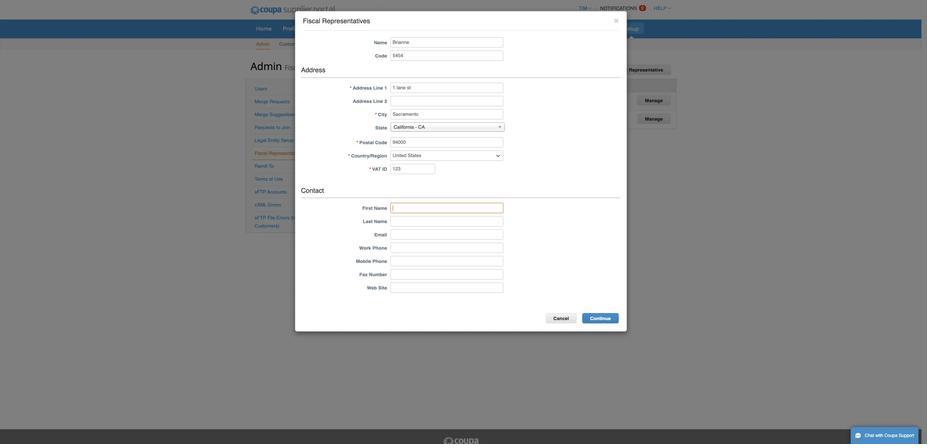Task type: locate. For each thing, give the bounding box(es) containing it.
name right first
[[374, 206, 387, 211]]

1 vertical spatial merge
[[255, 112, 268, 117]]

2 manage from the top
[[645, 116, 663, 122]]

setup inside customer setup link
[[301, 41, 314, 47]]

0 vertical spatial setup
[[624, 25, 639, 32]]

fiscal down legal
[[255, 150, 267, 156]]

1 vertical spatial manage link
[[637, 113, 671, 124]]

0 vertical spatial states
[[387, 95, 400, 101]]

name down sheets
[[374, 40, 387, 45]]

Code text field
[[390, 50, 503, 61]]

requests to join link
[[255, 125, 290, 130]]

setup right customer
[[301, 41, 314, 47]]

2 line from the top
[[373, 98, 383, 104]]

admin for admin
[[256, 41, 270, 47]]

invoices
[[424, 25, 445, 32]]

sftp accounts
[[255, 189, 287, 195]]

address
[[301, 66, 325, 74], [353, 85, 372, 91], [353, 98, 372, 104]]

name right the last
[[374, 219, 387, 224]]

sftp up "customers)"
[[255, 215, 266, 221]]

cxml
[[255, 202, 267, 208]]

merge
[[255, 99, 268, 104], [255, 112, 268, 117]]

setup inside setup link
[[624, 25, 639, 32]]

1 vertical spatial sftp
[[255, 215, 266, 221]]

errors
[[268, 202, 281, 208], [276, 215, 289, 221]]

0 horizontal spatial id
[[382, 166, 387, 172]]

1 vertical spatial admin
[[251, 59, 282, 73]]

2 merge from the top
[[255, 112, 268, 117]]

2 horizontal spatial setup
[[624, 25, 639, 32]]

1 vertical spatial errors
[[276, 215, 289, 221]]

united up state
[[371, 114, 385, 119]]

2
[[384, 98, 387, 104]]

country/region down postal
[[351, 153, 387, 158]]

1 vertical spatial code
[[375, 140, 387, 145]]

associated tax registrations
[[484, 82, 551, 88]]

1 horizontal spatial id
[[454, 82, 459, 88]]

* for * country/region
[[348, 153, 350, 158]]

sftp file errors (to customers)
[[255, 215, 296, 229]]

0 vertical spatial representatives
[[322, 17, 370, 25]]

merge for merge suggestions
[[255, 112, 268, 117]]

merge down 'users' link
[[255, 99, 268, 104]]

name
[[374, 40, 387, 45], [374, 206, 387, 211], [374, 219, 387, 224]]

0 vertical spatial united
[[371, 95, 385, 101]]

manage for first manage link from the top
[[645, 98, 663, 103]]

2 vertical spatial name
[[374, 219, 387, 224]]

sftp for sftp file errors (to customers)
[[255, 215, 266, 221]]

1 vertical spatial line
[[373, 98, 383, 104]]

2 vertical spatial setup
[[281, 138, 294, 143]]

1 name from the top
[[374, 40, 387, 45]]

2 vertical spatial representatives
[[268, 150, 303, 156]]

vat
[[372, 166, 381, 172]]

united states up state
[[371, 114, 400, 119]]

1 vertical spatial phone
[[372, 259, 387, 264]]

2 name from the top
[[374, 206, 387, 211]]

1 tax from the left
[[445, 82, 453, 88]]

cxml errors
[[255, 202, 281, 208]]

add-
[[592, 25, 604, 32]]

1 vertical spatial name
[[374, 206, 387, 211]]

catalogs
[[456, 25, 478, 32]]

* for * vat id
[[369, 166, 371, 172]]

1 horizontal spatial coupa supplier portal image
[[442, 437, 479, 444]]

admin
[[256, 41, 270, 47], [251, 59, 282, 73]]

with
[[875, 433, 883, 438]]

tax right associated
[[511, 82, 519, 88]]

accounts
[[267, 189, 287, 195]]

* for * city
[[375, 112, 377, 117]]

×
[[614, 16, 619, 25]]

0 horizontal spatial tax
[[445, 82, 453, 88]]

setup down join
[[281, 138, 294, 143]]

phone down the "email"
[[372, 245, 387, 251]]

merge down merge requests "link"
[[255, 112, 268, 117]]

contact
[[301, 186, 324, 194]]

id right vat
[[382, 166, 387, 172]]

work
[[359, 245, 371, 251]]

california
[[394, 124, 414, 130]]

* vat id
[[369, 166, 387, 172]]

fax number
[[359, 272, 387, 277]]

errors left (to
[[276, 215, 289, 221]]

1 vertical spatial united
[[371, 114, 385, 119]]

0 vertical spatial phone
[[372, 245, 387, 251]]

(to
[[291, 215, 296, 221]]

1 phone from the top
[[372, 245, 387, 251]]

0 vertical spatial admin
[[256, 41, 270, 47]]

2 sftp from the top
[[255, 215, 266, 221]]

merge requests
[[255, 99, 290, 104]]

2 tax from the left
[[511, 82, 519, 88]]

fiscal inside 'admin fiscal representatives'
[[285, 63, 302, 72]]

1 code from the top
[[375, 53, 387, 59]]

0 vertical spatial address
[[301, 66, 325, 74]]

coupa supplier portal image
[[245, 1, 340, 20], [442, 437, 479, 444]]

name for first name
[[374, 206, 387, 211]]

united states
[[371, 95, 400, 101], [371, 114, 400, 119]]

First Name text field
[[390, 203, 503, 213]]

2 phone from the top
[[372, 259, 387, 264]]

line left 1
[[373, 85, 383, 91]]

states
[[387, 95, 400, 101], [387, 114, 400, 119]]

Name text field
[[390, 37, 503, 47]]

last name
[[363, 219, 387, 224]]

sftp inside sftp file errors (to customers)
[[255, 215, 266, 221]]

2 united from the top
[[371, 114, 385, 119]]

Last Name text field
[[390, 216, 503, 227]]

id up 23432
[[454, 82, 459, 88]]

0 vertical spatial requests
[[270, 99, 290, 104]]

address line 2
[[353, 98, 387, 104]]

setup right × button
[[624, 25, 639, 32]]

requests
[[270, 99, 290, 104], [255, 125, 275, 130]]

profile link
[[278, 23, 304, 34]]

states up the california
[[387, 114, 400, 119]]

united down 1
[[371, 95, 385, 101]]

united states down 1
[[371, 95, 400, 101]]

2 united states from the top
[[371, 114, 400, 119]]

fiscal
[[303, 17, 320, 25], [285, 63, 302, 72], [614, 67, 628, 73], [255, 150, 267, 156]]

1 vertical spatial representatives
[[303, 63, 354, 72]]

fiscal down customer setup link
[[285, 63, 302, 72]]

0 vertical spatial fiscal representatives
[[303, 17, 370, 25]]

profile
[[283, 25, 300, 32]]

* country/region
[[348, 153, 387, 158]]

1 horizontal spatial tax
[[511, 82, 519, 88]]

ca
[[418, 124, 425, 130]]

address down customer setup link
[[301, 66, 325, 74]]

Address Line 2 text field
[[390, 96, 503, 106]]

admin down admin "link"
[[251, 59, 282, 73]]

catalogs link
[[451, 23, 483, 34]]

1 vertical spatial manage
[[645, 116, 663, 122]]

0 vertical spatial united states
[[371, 95, 400, 101]]

1 united from the top
[[371, 95, 385, 101]]

1 merge from the top
[[255, 99, 268, 104]]

1 vertical spatial united states
[[371, 114, 400, 119]]

phone up number
[[372, 259, 387, 264]]

service/time
[[340, 25, 373, 32]]

postal
[[359, 140, 374, 145]]

line left 2
[[373, 98, 383, 104]]

0 vertical spatial line
[[373, 85, 383, 91]]

None text field
[[390, 109, 503, 119]]

number
[[369, 272, 387, 277]]

None text field
[[390, 82, 503, 93], [390, 137, 503, 147], [390, 164, 435, 174], [390, 82, 503, 93], [390, 137, 503, 147], [390, 164, 435, 174]]

1 manage link from the top
[[637, 95, 671, 105]]

Mobile Phone text field
[[390, 256, 503, 266]]

0 horizontal spatial coupa supplier portal image
[[245, 1, 340, 20]]

requests left "to"
[[255, 125, 275, 130]]

1 vertical spatial fiscal representatives
[[255, 150, 303, 156]]

1 vertical spatial states
[[387, 114, 400, 119]]

states down 1
[[387, 95, 400, 101]]

cancel button
[[546, 313, 577, 324]]

2 vertical spatial address
[[353, 98, 372, 104]]

manage link
[[637, 95, 671, 105], [637, 113, 671, 124]]

address up address line 2
[[353, 85, 372, 91]]

sftp
[[255, 189, 266, 195], [255, 215, 266, 221]]

code right postal
[[375, 140, 387, 145]]

errors inside sftp file errors (to customers)
[[276, 215, 289, 221]]

city
[[378, 112, 387, 117]]

chat with coupa support
[[865, 433, 914, 438]]

country/region up 2
[[372, 82, 408, 88]]

admin for admin fiscal representatives
[[251, 59, 282, 73]]

orders
[[311, 25, 329, 32]]

errors down accounts
[[268, 202, 281, 208]]

code down sheets
[[375, 53, 387, 59]]

1 united states from the top
[[371, 95, 400, 101]]

3 name from the top
[[374, 219, 387, 224]]

business performance
[[489, 25, 547, 32]]

associated
[[484, 82, 510, 88]]

0 vertical spatial manage
[[645, 98, 663, 103]]

sftp up cxml at left top
[[255, 189, 266, 195]]

* for * address line 1
[[350, 85, 352, 91]]

1
[[384, 85, 387, 91]]

work phone
[[359, 245, 387, 251]]

phone
[[372, 245, 387, 251], [372, 259, 387, 264]]

service/time sheets link
[[335, 23, 396, 34]]

0 horizontal spatial setup
[[281, 138, 294, 143]]

1 sftp from the top
[[255, 189, 266, 195]]

fiscal right profile
[[303, 17, 320, 25]]

united
[[371, 95, 385, 101], [371, 114, 385, 119]]

file
[[267, 215, 275, 221]]

line
[[373, 85, 383, 91], [373, 98, 383, 104]]

admin down home
[[256, 41, 270, 47]]

manage for second manage link
[[645, 116, 663, 122]]

sftp accounts link
[[255, 189, 287, 195]]

0 vertical spatial name
[[374, 40, 387, 45]]

setup
[[624, 25, 639, 32], [301, 41, 314, 47], [281, 138, 294, 143]]

united for first manage link from the top
[[371, 95, 385, 101]]

home
[[256, 25, 272, 32]]

web site
[[367, 285, 387, 291]]

1 manage from the top
[[645, 98, 663, 103]]

0 vertical spatial id
[[454, 82, 459, 88]]

1 vertical spatial setup
[[301, 41, 314, 47]]

requests up the suggestions
[[270, 99, 290, 104]]

admin inside "link"
[[256, 41, 270, 47]]

tax up 23432
[[445, 82, 453, 88]]

terms of use link
[[255, 176, 283, 182]]

sourcing
[[558, 25, 580, 32]]

0 vertical spatial merge
[[255, 99, 268, 104]]

terms of use
[[255, 176, 283, 182]]

0 vertical spatial code
[[375, 53, 387, 59]]

chat with coupa support button
[[851, 427, 919, 444]]

0 vertical spatial manage link
[[637, 95, 671, 105]]

1 horizontal spatial setup
[[301, 41, 314, 47]]

tax
[[445, 82, 453, 88], [511, 82, 519, 88]]

admin link
[[256, 40, 270, 49]]

* address line 1
[[350, 85, 387, 91]]

fiscal representatives
[[303, 17, 370, 25], [255, 150, 303, 156]]

address down * address line 1
[[353, 98, 372, 104]]

merge suggestions
[[255, 112, 296, 117]]

merge for merge requests
[[255, 99, 268, 104]]

tax id
[[445, 82, 459, 88]]

address for address
[[301, 66, 325, 74]]

0 vertical spatial sftp
[[255, 189, 266, 195]]

registrations
[[520, 82, 551, 88]]



Task type: describe. For each thing, give the bounding box(es) containing it.
Fax Number text field
[[390, 269, 503, 280]]

fiscal right add
[[614, 67, 628, 73]]

1 vertical spatial country/region
[[351, 153, 387, 158]]

customers)
[[255, 223, 279, 229]]

performance
[[513, 25, 547, 32]]

add fiscal representative
[[603, 67, 663, 73]]

1 vertical spatial coupa supplier portal image
[[442, 437, 479, 444]]

cxml errors link
[[255, 202, 281, 208]]

merge suggestions link
[[255, 112, 296, 117]]

Work Phone text field
[[390, 243, 503, 253]]

1 states from the top
[[387, 95, 400, 101]]

1 vertical spatial requests
[[255, 125, 275, 130]]

* postal code
[[356, 140, 387, 145]]

sheets
[[374, 25, 391, 32]]

remit-
[[255, 163, 269, 169]]

continue button
[[582, 313, 619, 324]]

web
[[367, 285, 377, 291]]

remit-to link
[[255, 163, 274, 169]]

home link
[[251, 23, 277, 34]]

email
[[374, 232, 387, 238]]

sourcing link
[[553, 23, 585, 34]]

1 vertical spatial address
[[353, 85, 372, 91]]

entity
[[268, 138, 280, 143]]

0 vertical spatial coupa supplier portal image
[[245, 1, 340, 20]]

0 vertical spatial country/region
[[372, 82, 408, 88]]

add-ons
[[592, 25, 613, 32]]

sftp for sftp accounts
[[255, 189, 266, 195]]

support
[[899, 433, 914, 438]]

Email text field
[[390, 230, 503, 240]]

-
[[415, 124, 417, 130]]

ons
[[604, 25, 613, 32]]

mobile phone
[[356, 259, 387, 264]]

terms
[[255, 176, 268, 182]]

× button
[[614, 16, 619, 25]]

2 states from the top
[[387, 114, 400, 119]]

customer
[[279, 41, 300, 47]]

representatives inside 'admin fiscal representatives'
[[303, 63, 354, 72]]

users
[[255, 86, 267, 91]]

fax
[[359, 272, 368, 277]]

representative
[[629, 67, 663, 73]]

united for second manage link
[[371, 114, 385, 119]]

site
[[378, 285, 387, 291]]

join
[[282, 125, 290, 130]]

state
[[375, 125, 387, 130]]

remit-to
[[255, 163, 274, 169]]

customer setup
[[279, 41, 314, 47]]

Web Site text field
[[390, 283, 503, 293]]

suggestions
[[270, 112, 296, 117]]

orders link
[[306, 23, 333, 34]]

california - ca
[[394, 124, 425, 130]]

setup link
[[619, 23, 644, 34]]

business performance link
[[484, 23, 552, 34]]

last
[[363, 219, 373, 224]]

california - ca link
[[390, 122, 505, 132]]

0 vertical spatial errors
[[268, 202, 281, 208]]

add-ons link
[[587, 23, 618, 34]]

asn
[[402, 25, 413, 32]]

add
[[603, 67, 613, 73]]

first name
[[362, 206, 387, 211]]

merge requests link
[[255, 99, 290, 104]]

business
[[489, 25, 512, 32]]

1 line from the top
[[373, 85, 383, 91]]

phone for mobile phone
[[372, 259, 387, 264]]

of
[[269, 176, 273, 182]]

name for last name
[[374, 219, 387, 224]]

customer setup link
[[279, 40, 314, 49]]

cancel
[[553, 316, 569, 321]]

to
[[269, 163, 274, 169]]

asn link
[[398, 23, 418, 34]]

continue
[[590, 316, 611, 321]]

use
[[274, 176, 283, 182]]

legal entity setup link
[[255, 138, 294, 143]]

chat
[[865, 433, 874, 438]]

sftp file errors (to customers) link
[[255, 215, 296, 229]]

23432
[[445, 95, 458, 101]]

requests to join
[[255, 125, 290, 130]]

coupa
[[885, 433, 898, 438]]

* city
[[375, 112, 387, 117]]

admin fiscal representatives
[[251, 59, 354, 73]]

service/time sheets
[[340, 25, 391, 32]]

* for * postal code
[[356, 140, 358, 145]]

2 code from the top
[[375, 140, 387, 145]]

address for address line 2
[[353, 98, 372, 104]]

1 vertical spatial id
[[382, 166, 387, 172]]

add fiscal representative link
[[596, 65, 671, 75]]

2 manage link from the top
[[637, 113, 671, 124]]

phone for work phone
[[372, 245, 387, 251]]



Task type: vqa. For each thing, say whether or not it's contained in the screenshot.
checkbox
no



